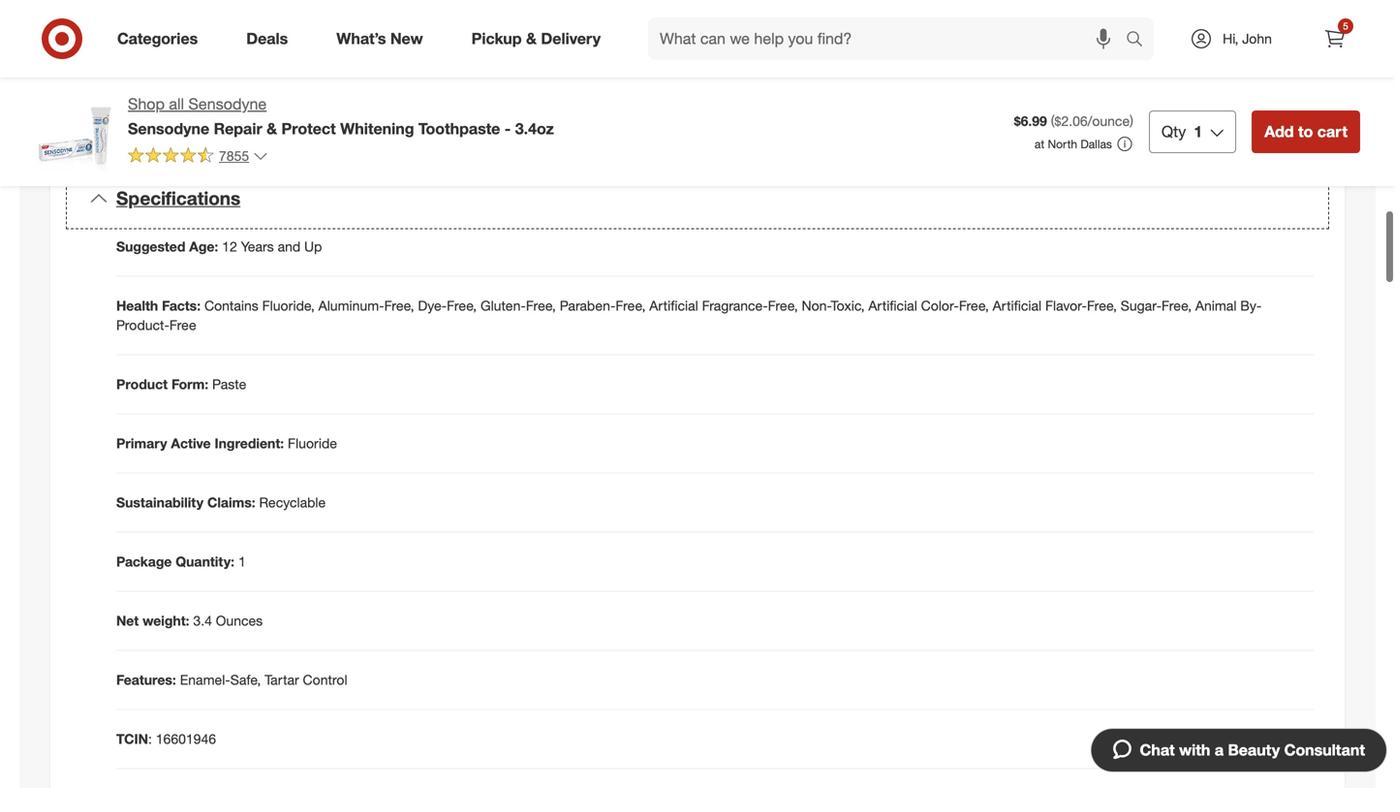 Task type: vqa. For each thing, say whether or not it's contained in the screenshot.
$500.00 for Penguins
no



Task type: locate. For each thing, give the bounding box(es) containing it.
with
[[1180, 741, 1211, 759]]

search button
[[1118, 17, 1164, 64]]

teeth
[[136, 78, 169, 95]]

toothpaste up that
[[265, 24, 330, 41]]

new
[[390, 29, 423, 48]]

5 free, from the left
[[768, 297, 798, 314]]

pickup & delivery
[[472, 29, 601, 48]]

What can we help you find? suggestions appear below search field
[[648, 17, 1131, 60]]

deals
[[246, 29, 288, 48]]

toothpaste for that
[[235, 78, 300, 95]]

protects
[[331, 78, 381, 95]]

6 free, from the left
[[959, 297, 989, 314]]

toothpaste
[[419, 119, 500, 138]]

search
[[1118, 31, 1164, 50]]

0 horizontal spatial &
[[267, 119, 277, 138]]

$2.06
[[1055, 113, 1088, 130]]

pickup
[[472, 29, 522, 48]]

health facts:
[[116, 297, 201, 314]]

tcin
[[116, 731, 148, 747]]

& inside shop all sensodyne sensodyne repair & protect whitening toothpaste - 3.4oz
[[267, 119, 277, 138]]

to
[[1299, 122, 1314, 141]]

& right repair
[[267, 119, 277, 138]]

quantity:
[[176, 553, 235, 570]]

&
[[526, 29, 537, 48], [267, 119, 277, 138]]

dallas
[[1081, 137, 1113, 151]]

1 vertical spatial and
[[278, 238, 301, 255]]

& right pickup
[[526, 29, 537, 48]]

qty 1
[[1162, 122, 1203, 141]]

categories link
[[101, 17, 222, 60]]

7855 link
[[128, 146, 269, 169]]

0 vertical spatial sensodyne
[[136, 24, 204, 41]]

12
[[222, 238, 237, 255]]

/ounce
[[1088, 113, 1130, 130]]

artificial left fragrance-
[[650, 297, 699, 314]]

2 vertical spatial sensodyne
[[128, 119, 210, 138]]

deals link
[[230, 17, 312, 60]]

1 vertical spatial &
[[267, 119, 277, 138]]

enamel-
[[180, 671, 230, 688]]

fragrance-
[[702, 297, 768, 314]]

artificial
[[650, 297, 699, 314], [869, 297, 918, 314], [993, 297, 1042, 314]]

twice
[[276, 105, 309, 122]]

active
[[171, 435, 211, 452]]

toothpaste
[[265, 24, 330, 41], [235, 78, 300, 95]]

specifications
[[116, 187, 241, 209]]

0 vertical spatial and
[[445, 24, 468, 41]]

categories
[[117, 29, 198, 48]]

features: enamel-safe, tartar control
[[116, 671, 348, 688]]

fluoride,
[[262, 297, 315, 314]]

product
[[116, 376, 168, 393]]

0 vertical spatial &
[[526, 29, 537, 48]]

artificial left flavor-
[[993, 297, 1042, 314]]

1 right quantity:
[[238, 553, 246, 570]]

3 free, from the left
[[526, 297, 556, 314]]

1 vertical spatial 1
[[238, 553, 246, 570]]

1 horizontal spatial 1
[[1194, 122, 1203, 141]]

and
[[445, 24, 468, 41], [278, 238, 301, 255]]

primary active ingredient: fluoride
[[116, 435, 337, 452]]

daily
[[313, 105, 341, 122]]

1 right qty on the top
[[1194, 122, 1203, 141]]

1 vertical spatial sensodyne
[[189, 95, 267, 113]]

shop
[[128, 95, 165, 113]]

ingredient:
[[215, 435, 284, 452]]

2 horizontal spatial artificial
[[993, 297, 1042, 314]]

sensodyne sensitive toothpaste strengthens teeth and fights cavities
[[136, 24, 554, 41]]

sensodyne down all
[[128, 119, 210, 138]]

package
[[116, 553, 172, 570]]

that
[[304, 78, 327, 95]]

add to cart
[[1265, 122, 1348, 141]]

all
[[169, 95, 184, 113]]

fluoride
[[288, 435, 337, 452]]

artificial right toxic,
[[869, 297, 918, 314]]

two
[[195, 105, 218, 122]]

recyclable
[[259, 494, 326, 511]]

product form: paste
[[116, 376, 247, 393]]

3.4oz
[[515, 119, 554, 138]]

2 free, from the left
[[447, 297, 477, 314]]

0 vertical spatial toothpaste
[[265, 24, 330, 41]]

sensodyne up the teeth
[[136, 24, 204, 41]]

sensodyne
[[136, 24, 204, 41], [189, 95, 267, 113], [128, 119, 210, 138]]

1 horizontal spatial artificial
[[869, 297, 918, 314]]

16601946
[[156, 731, 216, 747]]

john
[[1243, 30, 1273, 47]]

painful
[[433, 78, 473, 95]]

chat with a beauty consultant button
[[1091, 728, 1388, 773]]

0 horizontal spatial and
[[278, 238, 301, 255]]

and right teeth
[[445, 24, 468, 41]]

teeth
[[410, 24, 441, 41]]

sensodyne up repair
[[189, 95, 267, 113]]

suggested age: 12 years and up
[[116, 238, 322, 255]]

1 vertical spatial toothpaste
[[235, 78, 300, 95]]

0 horizontal spatial 1
[[238, 553, 246, 570]]

control
[[303, 671, 348, 688]]

and left up
[[278, 238, 301, 255]]

primary
[[116, 435, 167, 452]]

consultant
[[1285, 741, 1366, 759]]

image of sensodyne repair & protect whitening toothpaste - 3.4oz image
[[35, 93, 112, 171]]

0 horizontal spatial artificial
[[650, 297, 699, 314]]

toothpaste up minutes,
[[235, 78, 300, 95]]

1 free, from the left
[[384, 297, 414, 314]]

claims:
[[207, 494, 256, 511]]

strengthens
[[334, 24, 406, 41]]

1 horizontal spatial and
[[445, 24, 468, 41]]

3.4
[[193, 612, 212, 629]]

whitening
[[172, 78, 231, 95]]

aluminum-
[[319, 297, 384, 314]]

contains fluoride, aluminum-free, dye-free, gluten-free, paraben-free, artificial fragrance-free, non-toxic, artificial color-free, artificial flavor-free, sugar-free, animal by- product-free
[[116, 297, 1262, 334]]

brush
[[136, 105, 172, 122]]

0 vertical spatial 1
[[1194, 122, 1203, 141]]

4 free, from the left
[[616, 297, 646, 314]]



Task type: describe. For each thing, give the bounding box(es) containing it.
sustainability claims: recyclable
[[116, 494, 326, 511]]

chat
[[1140, 741, 1175, 759]]

suggested
[[116, 238, 185, 255]]

tartar
[[265, 671, 299, 688]]

at north dallas
[[1035, 137, 1113, 151]]

delivery
[[541, 29, 601, 48]]

package quantity: 1
[[116, 553, 246, 570]]

7855
[[219, 147, 249, 164]]

health
[[116, 297, 158, 314]]

add to cart button
[[1252, 110, 1361, 153]]

3 artificial from the left
[[993, 297, 1042, 314]]

north
[[1048, 137, 1078, 151]]

gluten-
[[481, 297, 526, 314]]

8 free, from the left
[[1162, 297, 1192, 314]]

hi, john
[[1223, 30, 1273, 47]]

minutes,
[[221, 105, 273, 122]]

for
[[175, 105, 192, 122]]

brush for two minutes, twice daily
[[136, 105, 341, 122]]

facts:
[[162, 297, 201, 314]]

7 free, from the left
[[1087, 297, 1117, 314]]

product-
[[116, 317, 170, 334]]

sensitive
[[208, 24, 261, 41]]

fights
[[471, 24, 505, 41]]

ounces
[[216, 612, 263, 629]]

a
[[1215, 741, 1224, 759]]

age:
[[189, 238, 218, 255]]

paste
[[212, 376, 247, 393]]

what's
[[337, 29, 386, 48]]

safe,
[[230, 671, 261, 688]]

(
[[1051, 113, 1055, 130]]

hi,
[[1223, 30, 1239, 47]]

net
[[116, 612, 139, 629]]

by-
[[1241, 297, 1262, 314]]

5
[[1344, 20, 1349, 32]]

protect
[[282, 119, 336, 138]]

toxic,
[[831, 297, 865, 314]]

free
[[170, 317, 196, 334]]

animal
[[1196, 297, 1237, 314]]

1 artificial from the left
[[650, 297, 699, 314]]

dye-
[[418, 297, 447, 314]]

net weight: 3.4 ounces
[[116, 612, 263, 629]]

what's new link
[[320, 17, 447, 60]]

features:
[[116, 671, 176, 688]]

add
[[1265, 122, 1295, 141]]

2 artificial from the left
[[869, 297, 918, 314]]

against
[[385, 78, 429, 95]]

qty
[[1162, 122, 1187, 141]]

tcin : 16601946
[[116, 731, 216, 747]]

flavor-
[[1046, 297, 1087, 314]]

color-
[[921, 297, 959, 314]]

up
[[304, 238, 322, 255]]

paraben-
[[560, 297, 616, 314]]

shop all sensodyne sensodyne repair & protect whitening toothpaste - 3.4oz
[[128, 95, 554, 138]]

cavities
[[509, 24, 554, 41]]

what's new
[[337, 29, 423, 48]]

pickup & delivery link
[[455, 17, 625, 60]]

cart
[[1318, 122, 1348, 141]]

toothpaste for strengthens
[[265, 24, 330, 41]]

chat with a beauty consultant
[[1140, 741, 1366, 759]]

specifications button
[[66, 168, 1330, 229]]

$6.99
[[1015, 113, 1048, 130]]

$6.99 ( $2.06 /ounce )
[[1015, 113, 1134, 130]]

)
[[1130, 113, 1134, 130]]

form:
[[172, 376, 209, 393]]

1 horizontal spatial &
[[526, 29, 537, 48]]

years
[[241, 238, 274, 255]]

sustainability
[[116, 494, 204, 511]]

contains
[[205, 297, 259, 314]]



